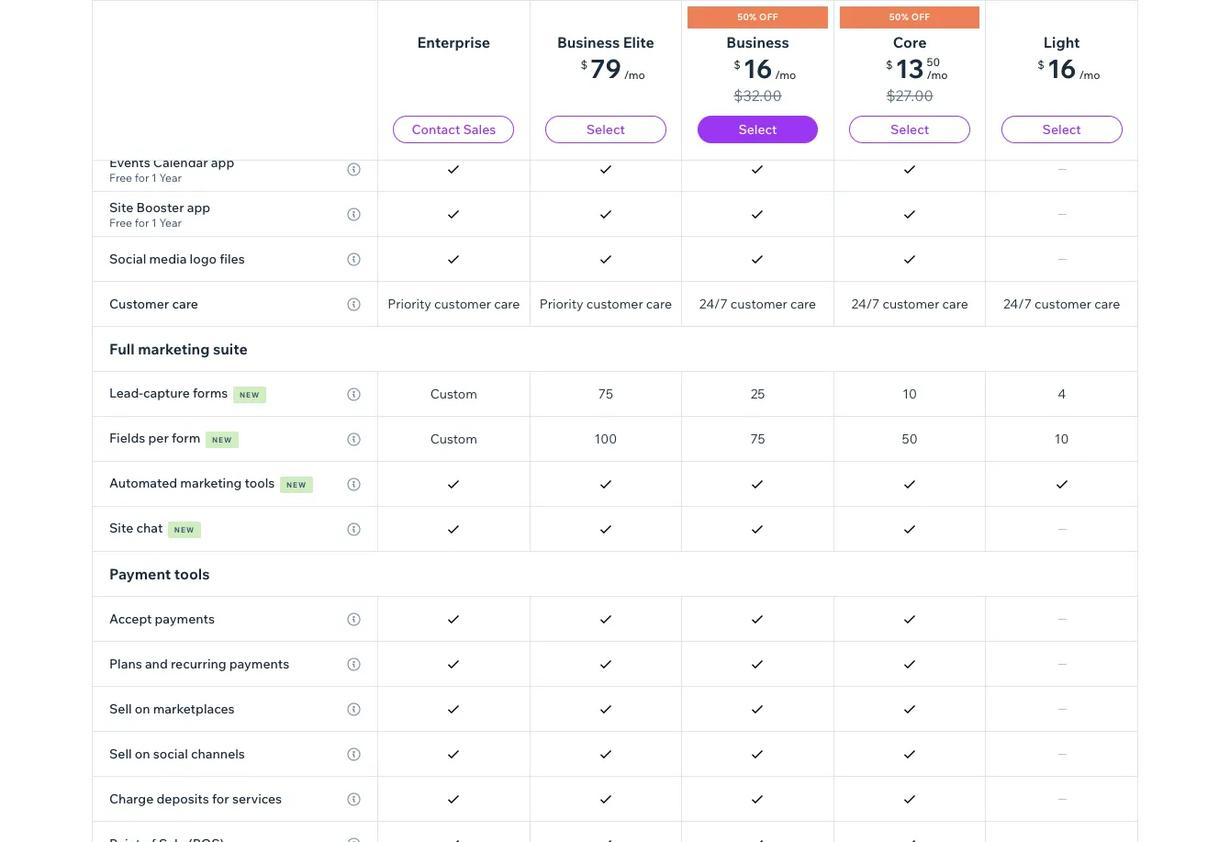 Task type: vqa. For each thing, say whether or not it's contained in the screenshot.
364115376135191
no



Task type: describe. For each thing, give the bounding box(es) containing it.
$27.00
[[887, 86, 934, 105]]

13
[[896, 52, 925, 85]]

1 24/7 from the left
[[700, 296, 728, 312]]

marketing for full
[[138, 340, 210, 358]]

contact sales
[[412, 121, 496, 138]]

payment
[[109, 565, 171, 583]]

0 horizontal spatial 75
[[599, 386, 614, 402]]

4
[[1058, 386, 1067, 402]]

files
[[220, 251, 245, 267]]

sell on social channels
[[109, 746, 245, 762]]

2 custom from the top
[[430, 431, 478, 447]]

customer
[[109, 296, 169, 312]]

sell on marketplaces
[[109, 701, 235, 717]]

1 select from the left
[[587, 121, 625, 138]]

new for form
[[212, 435, 232, 445]]

1 customer from the left
[[435, 296, 492, 312]]

/mo inside core $ 13 50 /mo $27.00
[[927, 68, 949, 82]]

79
[[591, 52, 622, 85]]

free for site booster app
[[109, 215, 132, 229]]

/mo inside business $ 16 /mo $32.00
[[776, 68, 797, 82]]

marketplaces
[[153, 701, 235, 717]]

on for marketplaces
[[135, 701, 150, 717]]

for for events
[[135, 170, 149, 184]]

site for site booster app free for 1 year
[[109, 199, 133, 215]]

1 priority customer care from the left
[[388, 296, 520, 312]]

business for business $ 16 /mo $32.00
[[727, 33, 790, 51]]

sales
[[463, 121, 496, 138]]

4 care from the left
[[791, 296, 817, 312]]

3 select from the left
[[891, 121, 930, 138]]

app for site booster app
[[187, 199, 211, 215]]

2 vertical spatial for
[[212, 791, 229, 807]]

1 custom from the top
[[430, 386, 478, 402]]

capture
[[143, 385, 190, 401]]

off for 13
[[912, 11, 931, 23]]

2 care from the left
[[494, 296, 520, 312]]

year for booster
[[159, 215, 182, 229]]

payment tools
[[109, 565, 210, 583]]

charge
[[109, 791, 154, 807]]

2 customer from the left
[[587, 296, 644, 312]]

50% off for 13
[[890, 11, 931, 23]]

channels
[[191, 746, 245, 762]]

/mo inside $ 16 /mo
[[1080, 68, 1101, 82]]

1 select button from the left
[[546, 116, 667, 143]]

social media logo files
[[109, 251, 245, 267]]

$ inside business $ 16 /mo $32.00
[[734, 58, 741, 72]]

site for site chat
[[109, 520, 133, 536]]

elite
[[624, 33, 655, 51]]

$ 16 /mo
[[1038, 52, 1101, 85]]

business $ 16 /mo $32.00
[[727, 33, 797, 105]]

light
[[1044, 33, 1081, 51]]

year for calendar
[[159, 170, 182, 184]]

1 for calendar
[[152, 170, 157, 184]]

2 priority customer care from the left
[[540, 296, 672, 312]]

1 priority from the left
[[388, 296, 432, 312]]

free for events calendar app
[[109, 170, 132, 184]]

/mo inside $ 79 /mo
[[624, 68, 646, 82]]

1 horizontal spatial tools
[[245, 475, 275, 491]]

25
[[751, 386, 765, 402]]

app for events calendar app
[[211, 154, 234, 170]]

deposits
[[157, 791, 209, 807]]

events
[[109, 154, 150, 170]]

enterprise
[[417, 33, 491, 51]]

3 care from the left
[[646, 296, 672, 312]]

chat
[[136, 520, 163, 536]]

1 for booster
[[152, 215, 157, 229]]

100
[[595, 431, 617, 447]]

fields
[[109, 430, 145, 446]]

3 customer from the left
[[731, 296, 788, 312]]

full marketing suite
[[109, 340, 248, 358]]

booster
[[136, 199, 184, 215]]

3 24/7 from the left
[[1004, 296, 1032, 312]]

$ inside $ 79 /mo
[[581, 58, 588, 72]]

full
[[109, 340, 135, 358]]

media
[[149, 251, 187, 267]]

3 select button from the left
[[850, 116, 971, 143]]

4 customer from the left
[[883, 296, 940, 312]]



Task type: locate. For each thing, give the bounding box(es) containing it.
50% off up core
[[890, 11, 931, 23]]

1 site from the top
[[109, 199, 133, 215]]

payments
[[155, 611, 215, 627], [229, 656, 290, 672]]

1 horizontal spatial 10
[[1055, 431, 1070, 447]]

1 business from the left
[[557, 33, 620, 51]]

2 horizontal spatial 24/7 customer care
[[1004, 296, 1121, 312]]

tools
[[245, 475, 275, 491], [174, 565, 210, 583]]

free up social
[[109, 215, 132, 229]]

1 horizontal spatial 16
[[1048, 52, 1077, 85]]

automated
[[109, 475, 177, 491]]

$ 79 /mo
[[581, 52, 646, 85]]

marketing up lead-capture forms at the top left of page
[[138, 340, 210, 358]]

app right booster in the top left of the page
[[187, 199, 211, 215]]

3 /mo from the left
[[927, 68, 949, 82]]

1 year from the top
[[159, 170, 182, 184]]

app inside events calendar app free for 1 year
[[211, 154, 234, 170]]

50 inside core $ 13 50 /mo $27.00
[[927, 55, 941, 69]]

0 vertical spatial year
[[159, 170, 182, 184]]

/mo
[[624, 68, 646, 82], [776, 68, 797, 82], [927, 68, 949, 82], [1080, 68, 1101, 82]]

fields per form
[[109, 430, 201, 446]]

form
[[172, 430, 201, 446]]

1 horizontal spatial 50%
[[890, 11, 909, 23]]

1 vertical spatial custom
[[430, 431, 478, 447]]

plans
[[109, 656, 142, 672]]

0 vertical spatial custom
[[430, 386, 478, 402]]

2 /mo from the left
[[776, 68, 797, 82]]

1 vertical spatial on
[[135, 746, 150, 762]]

1 vertical spatial for
[[135, 215, 149, 229]]

1 vertical spatial 50
[[903, 431, 918, 447]]

/mo right 13
[[927, 68, 949, 82]]

1 16 from the left
[[744, 52, 773, 85]]

16 inside business $ 16 /mo $32.00
[[744, 52, 773, 85]]

marketing for automated
[[180, 475, 242, 491]]

2 year from the top
[[159, 215, 182, 229]]

0 vertical spatial sell
[[109, 701, 132, 717]]

1 horizontal spatial 50% off
[[890, 11, 931, 23]]

1 care from the left
[[172, 296, 198, 312]]

5 customer from the left
[[1035, 296, 1092, 312]]

2 horizontal spatial 24/7
[[1004, 296, 1032, 312]]

business inside business $ 16 /mo $32.00
[[727, 33, 790, 51]]

1 up media
[[152, 215, 157, 229]]

on left social
[[135, 746, 150, 762]]

4 select from the left
[[1043, 121, 1082, 138]]

customer care
[[109, 296, 198, 312]]

free up the site booster app free for 1 year
[[109, 170, 132, 184]]

off up business $ 16 /mo $32.00
[[760, 11, 779, 23]]

1 50% from the left
[[738, 11, 757, 23]]

0 horizontal spatial payments
[[155, 611, 215, 627]]

$ left 13
[[886, 58, 893, 72]]

year inside the site booster app free for 1 year
[[159, 215, 182, 229]]

business for business elite
[[557, 33, 620, 51]]

custom
[[430, 386, 478, 402], [430, 431, 478, 447]]

free
[[109, 170, 132, 184], [109, 215, 132, 229]]

site chat
[[109, 520, 163, 536]]

social
[[109, 251, 146, 267]]

off
[[760, 11, 779, 23], [912, 11, 931, 23]]

$ down light
[[1038, 58, 1045, 72]]

new for forms
[[240, 390, 260, 400]]

$ inside $ 16 /mo
[[1038, 58, 1045, 72]]

marketing down form
[[180, 475, 242, 491]]

2 sell from the top
[[109, 746, 132, 762]]

2 select from the left
[[739, 121, 778, 138]]

business
[[557, 33, 620, 51], [727, 33, 790, 51]]

suite
[[213, 340, 248, 358]]

6 care from the left
[[1095, 296, 1121, 312]]

1 vertical spatial payments
[[229, 656, 290, 672]]

1 vertical spatial app
[[187, 199, 211, 215]]

select
[[587, 121, 625, 138], [739, 121, 778, 138], [891, 121, 930, 138], [1043, 121, 1082, 138]]

2 free from the top
[[109, 215, 132, 229]]

2 priority from the left
[[540, 296, 584, 312]]

$ up $32.00
[[734, 58, 741, 72]]

/mo right the 79
[[624, 68, 646, 82]]

app right calendar
[[211, 154, 234, 170]]

2 50% from the left
[[890, 11, 909, 23]]

automated marketing tools
[[109, 475, 275, 491]]

off up core
[[912, 11, 931, 23]]

care
[[172, 296, 198, 312], [494, 296, 520, 312], [646, 296, 672, 312], [791, 296, 817, 312], [943, 296, 969, 312], [1095, 296, 1121, 312]]

1 $ from the left
[[581, 58, 588, 72]]

off for 16
[[760, 11, 779, 23]]

0 vertical spatial tools
[[245, 475, 275, 491]]

1 off from the left
[[760, 11, 779, 23]]

priority customer care
[[388, 296, 520, 312], [540, 296, 672, 312]]

site
[[109, 199, 133, 215], [109, 520, 133, 536]]

1 24/7 customer care from the left
[[700, 296, 817, 312]]

2 business from the left
[[727, 33, 790, 51]]

select down $27.00
[[891, 121, 930, 138]]

1 horizontal spatial 75
[[751, 431, 766, 447]]

free inside the site booster app free for 1 year
[[109, 215, 132, 229]]

1 1 from the top
[[152, 170, 157, 184]]

1 vertical spatial 10
[[1055, 431, 1070, 447]]

1 inside the site booster app free for 1 year
[[152, 215, 157, 229]]

and
[[145, 656, 168, 672]]

for
[[135, 170, 149, 184], [135, 215, 149, 229], [212, 791, 229, 807]]

1 horizontal spatial priority customer care
[[540, 296, 672, 312]]

select down $32.00
[[739, 121, 778, 138]]

sell
[[109, 701, 132, 717], [109, 746, 132, 762]]

lead-capture forms
[[109, 385, 228, 401]]

core $ 13 50 /mo $27.00
[[886, 33, 949, 105]]

1 on from the top
[[135, 701, 150, 717]]

0 vertical spatial for
[[135, 170, 149, 184]]

0 vertical spatial 1
[[152, 170, 157, 184]]

customer
[[435, 296, 492, 312], [587, 296, 644, 312], [731, 296, 788, 312], [883, 296, 940, 312], [1035, 296, 1092, 312]]

1 vertical spatial site
[[109, 520, 133, 536]]

1 vertical spatial 75
[[751, 431, 766, 447]]

for inside the site booster app free for 1 year
[[135, 215, 149, 229]]

24/7 customer care
[[700, 296, 817, 312], [852, 296, 969, 312], [1004, 296, 1121, 312]]

4 /mo from the left
[[1080, 68, 1101, 82]]

/mo up $32.00
[[776, 68, 797, 82]]

1 horizontal spatial payments
[[229, 656, 290, 672]]

0 horizontal spatial business
[[557, 33, 620, 51]]

50% for 16
[[738, 11, 757, 23]]

select down the 79
[[587, 121, 625, 138]]

4 select button from the left
[[1002, 116, 1123, 143]]

0 vertical spatial marketing
[[138, 340, 210, 358]]

2 16 from the left
[[1048, 52, 1077, 85]]

select down $ 16 /mo
[[1043, 121, 1082, 138]]

select button down $ 16 /mo
[[1002, 116, 1123, 143]]

for inside events calendar app free for 1 year
[[135, 170, 149, 184]]

0 horizontal spatial priority
[[388, 296, 432, 312]]

24/7
[[700, 296, 728, 312], [852, 296, 880, 312], [1004, 296, 1032, 312]]

select button down $27.00
[[850, 116, 971, 143]]

app inside the site booster app free for 1 year
[[187, 199, 211, 215]]

75 down 25
[[751, 431, 766, 447]]

0 horizontal spatial priority customer care
[[388, 296, 520, 312]]

calendar
[[153, 154, 208, 170]]

for left services
[[212, 791, 229, 807]]

0 vertical spatial payments
[[155, 611, 215, 627]]

16 down light
[[1048, 52, 1077, 85]]

50%
[[738, 11, 757, 23], [890, 11, 909, 23]]

site left chat
[[109, 520, 133, 536]]

contact
[[412, 121, 461, 138]]

/mo down light
[[1080, 68, 1101, 82]]

0 vertical spatial app
[[211, 154, 234, 170]]

50% for 13
[[890, 11, 909, 23]]

$ left the 79
[[581, 58, 588, 72]]

50% off up business $ 16 /mo $32.00
[[738, 11, 779, 23]]

select button down the 79
[[546, 116, 667, 143]]

select button
[[546, 116, 667, 143], [698, 116, 819, 143], [850, 116, 971, 143], [1002, 116, 1123, 143]]

0 vertical spatial 75
[[599, 386, 614, 402]]

sell for sell on social channels
[[109, 746, 132, 762]]

for for site
[[135, 215, 149, 229]]

free inside events calendar app free for 1 year
[[109, 170, 132, 184]]

0 vertical spatial on
[[135, 701, 150, 717]]

10
[[903, 386, 918, 402], [1055, 431, 1070, 447]]

50% up core
[[890, 11, 909, 23]]

payments up recurring
[[155, 611, 215, 627]]

year
[[159, 170, 182, 184], [159, 215, 182, 229]]

site left booster in the top left of the page
[[109, 199, 133, 215]]

on for social
[[135, 746, 150, 762]]

0 horizontal spatial 10
[[903, 386, 918, 402]]

on down and at the left of the page
[[135, 701, 150, 717]]

1
[[152, 170, 157, 184], [152, 215, 157, 229]]

accept
[[109, 611, 152, 627]]

0 horizontal spatial tools
[[174, 565, 210, 583]]

1 50% off from the left
[[738, 11, 779, 23]]

2 24/7 customer care from the left
[[852, 296, 969, 312]]

2 off from the left
[[912, 11, 931, 23]]

site booster app free for 1 year
[[109, 199, 211, 229]]

75
[[599, 386, 614, 402], [751, 431, 766, 447]]

1 sell from the top
[[109, 701, 132, 717]]

plans and recurring payments
[[109, 656, 290, 672]]

2 select button from the left
[[698, 116, 819, 143]]

1 horizontal spatial business
[[727, 33, 790, 51]]

contact sales button
[[394, 116, 514, 143]]

core
[[893, 33, 927, 51]]

sell down plans
[[109, 701, 132, 717]]

marketing
[[138, 340, 210, 358], [180, 475, 242, 491]]

0 horizontal spatial 24/7 customer care
[[700, 296, 817, 312]]

events calendar app free for 1 year
[[109, 154, 234, 184]]

1 vertical spatial tools
[[174, 565, 210, 583]]

3 24/7 customer care from the left
[[1004, 296, 1121, 312]]

business elite
[[557, 33, 655, 51]]

0 vertical spatial 10
[[903, 386, 918, 402]]

for up social
[[135, 215, 149, 229]]

2 $ from the left
[[734, 58, 741, 72]]

business up the 79
[[557, 33, 620, 51]]

2 1 from the top
[[152, 215, 157, 229]]

charge deposits for services
[[109, 791, 282, 807]]

1 horizontal spatial 50
[[927, 55, 941, 69]]

year up media
[[159, 215, 182, 229]]

0 horizontal spatial 50
[[903, 431, 918, 447]]

3 $ from the left
[[886, 58, 893, 72]]

1 vertical spatial sell
[[109, 746, 132, 762]]

16
[[744, 52, 773, 85], [1048, 52, 1077, 85]]

accept payments
[[109, 611, 215, 627]]

4 $ from the left
[[1038, 58, 1045, 72]]

$
[[581, 58, 588, 72], [734, 58, 741, 72], [886, 58, 893, 72], [1038, 58, 1045, 72]]

site inside the site booster app free for 1 year
[[109, 199, 133, 215]]

$ inside core $ 13 50 /mo $27.00
[[886, 58, 893, 72]]

forms
[[193, 385, 228, 401]]

1 horizontal spatial priority
[[540, 296, 584, 312]]

1 right events
[[152, 170, 157, 184]]

0 vertical spatial 50
[[927, 55, 941, 69]]

lead-
[[109, 385, 143, 401]]

1 inside events calendar app free for 1 year
[[152, 170, 157, 184]]

on
[[135, 701, 150, 717], [135, 746, 150, 762]]

select button down $32.00
[[698, 116, 819, 143]]

2 50% off from the left
[[890, 11, 931, 23]]

for up booster in the top left of the page
[[135, 170, 149, 184]]

2 site from the top
[[109, 520, 133, 536]]

16 up $32.00
[[744, 52, 773, 85]]

app
[[211, 154, 234, 170], [187, 199, 211, 215]]

0 horizontal spatial 16
[[744, 52, 773, 85]]

2 on from the top
[[135, 746, 150, 762]]

per
[[148, 430, 169, 446]]

50% up business $ 16 /mo $32.00
[[738, 11, 757, 23]]

50% off
[[738, 11, 779, 23], [890, 11, 931, 23]]

0 vertical spatial site
[[109, 199, 133, 215]]

1 horizontal spatial 24/7 customer care
[[852, 296, 969, 312]]

75 up 100
[[599, 386, 614, 402]]

sell up charge
[[109, 746, 132, 762]]

new
[[240, 390, 260, 400], [212, 435, 232, 445], [286, 480, 307, 490], [174, 525, 195, 535]]

priority
[[388, 296, 432, 312], [540, 296, 584, 312]]

1 vertical spatial marketing
[[180, 475, 242, 491]]

0 horizontal spatial off
[[760, 11, 779, 23]]

1 horizontal spatial 24/7
[[852, 296, 880, 312]]

1 vertical spatial year
[[159, 215, 182, 229]]

services
[[232, 791, 282, 807]]

1 vertical spatial 1
[[152, 215, 157, 229]]

0 vertical spatial free
[[109, 170, 132, 184]]

social
[[153, 746, 188, 762]]

new for tools
[[286, 480, 307, 490]]

$32.00
[[734, 86, 782, 105]]

year up booster in the top left of the page
[[159, 170, 182, 184]]

1 vertical spatial free
[[109, 215, 132, 229]]

50
[[927, 55, 941, 69], [903, 431, 918, 447]]

5 care from the left
[[943, 296, 969, 312]]

0 horizontal spatial 50%
[[738, 11, 757, 23]]

sell for sell on marketplaces
[[109, 701, 132, 717]]

50% off for 16
[[738, 11, 779, 23]]

2 24/7 from the left
[[852, 296, 880, 312]]

year inside events calendar app free for 1 year
[[159, 170, 182, 184]]

1 free from the top
[[109, 170, 132, 184]]

business up $32.00
[[727, 33, 790, 51]]

payments right recurring
[[229, 656, 290, 672]]

0 horizontal spatial 24/7
[[700, 296, 728, 312]]

logo
[[190, 251, 217, 267]]

1 horizontal spatial off
[[912, 11, 931, 23]]

1 /mo from the left
[[624, 68, 646, 82]]

recurring
[[171, 656, 227, 672]]

0 horizontal spatial 50% off
[[738, 11, 779, 23]]



